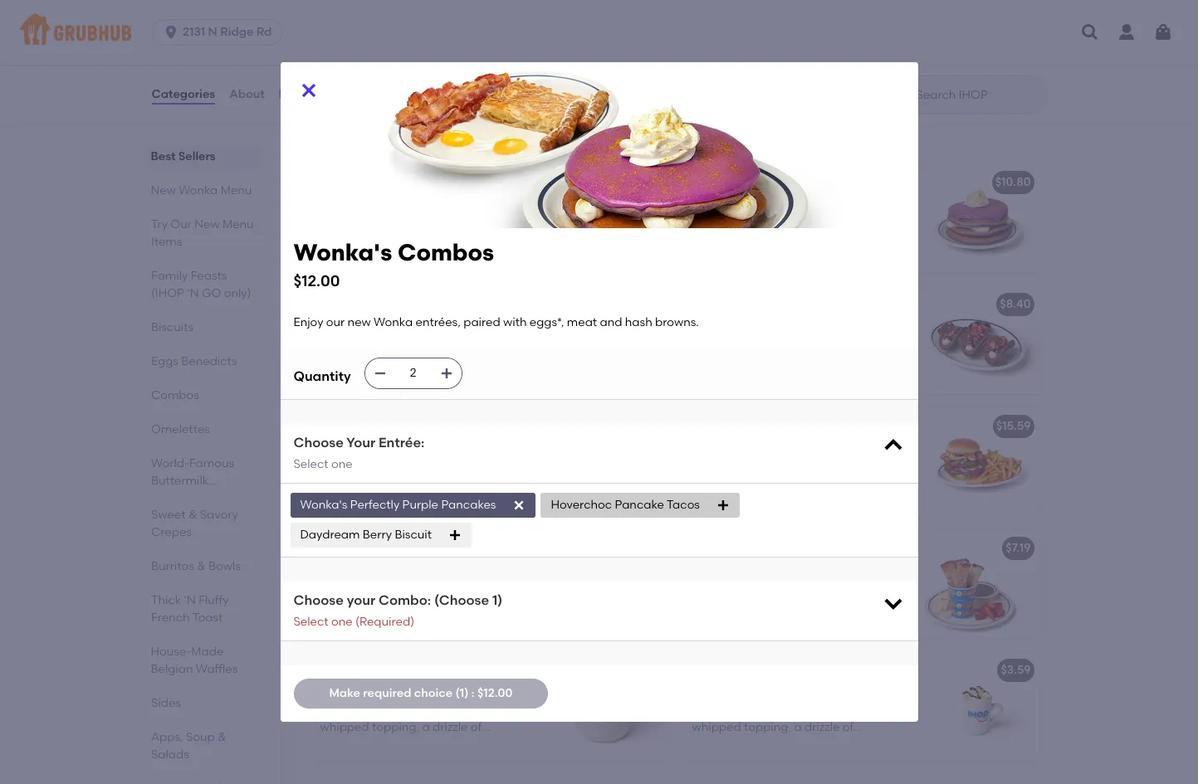 Task type: describe. For each thing, give the bounding box(es) containing it.
purple for wonka's perfectly purple pancakes - (full stack)
[[797, 175, 834, 190]]

0 horizontal spatial jr.
[[320, 542, 334, 556]]

buttermilk inside warm and flaky buttermilk biscuit split and filled with creamy cheesecake mousse, a mixed berry topping, topped with purple cream cheese icing and powdered sugar.
[[412, 443, 469, 457]]

biscuits tab
[[151, 319, 254, 336]]

wonka's perfectly purple pancakes - (full stack) image
[[916, 165, 1041, 273]]

1 chocolate from the left
[[538, 664, 598, 678]]

a inside warm and flaky buttermilk biscuit split and filled with creamy cheesecake mousse, a mixed berry topping, topped with purple cream cheese icing and powdered sugar.
[[440, 477, 447, 491]]

pancake,
[[468, 565, 520, 579]]

browns. inside enjoy our new wonka entrées, paired with eggs*, meat and hash browns.
[[472, 216, 516, 230]]

one inside choose your entrée: select one
[[331, 457, 353, 471]]

$8.40 button
[[682, 287, 1041, 395]]

topped down choice
[[419, 704, 461, 718]]

best sellers tab
[[151, 148, 254, 165]]

& inside "tab"
[[196, 560, 205, 574]]

berry
[[487, 477, 517, 491]]

reviews
[[279, 87, 325, 101]]

go
[[201, 286, 221, 301]]

+ for $14.39
[[729, 53, 736, 67]]

jr. for jr. magical breakfast medley
[[731, 542, 745, 556]]

sweet
[[151, 508, 185, 522]]

strawberry for scrumdiddlyumptious jr. strawberry hot chocolate
[[692, 704, 752, 718]]

quantity
[[293, 368, 351, 384]]

sweet & savory crepes tab
[[151, 506, 254, 541]]

fantastical
[[692, 420, 757, 434]]

enjoy inside enjoy our new wonka entrées, paired with eggs*, meat and hash browns.
[[320, 199, 350, 213]]

best
[[151, 149, 176, 164]]

syrup, for strawberry
[[383, 704, 417, 718]]

jr. for scrumdiddlyumptious strawberry hot chocolate
[[820, 664, 834, 678]]

$15.59
[[996, 420, 1031, 434]]

new inside enjoy our new wonka entrées, paired with eggs*, meat and hash browns.
[[374, 199, 397, 213]]

0 vertical spatial $12.00
[[620, 175, 655, 190]]

waffles
[[196, 663, 238, 677]]

sides
[[151, 697, 181, 711]]

creamy for two
[[391, 338, 434, 352]]

burritos
[[151, 560, 194, 574]]

0 vertical spatial enjoy our new wonka entrées, paired with eggs*, meat and hash browns.
[[320, 199, 527, 230]]

& inside the apps, soup & salads
[[217, 731, 226, 745]]

0 vertical spatial daydream berry biscuit
[[320, 420, 454, 434]]

four purple buttermilk pancakes layered with creamy cheesecake mousse & topped with purple cream cheese icing, whipped topping and gold glitter sugar.
[[692, 199, 896, 280]]

hoverchoc
[[551, 498, 612, 512]]

2131 n ridge rd button
[[152, 19, 289, 46]]

wonka inside tab
[[179, 183, 218, 198]]

choose your combo: (choose 1) select one (required)
[[293, 593, 503, 629]]

best sellers
[[151, 149, 216, 164]]

'n inside thick 'n fluffy french toast
[[184, 594, 195, 608]]

glitter inside 'two purple buttermilk pancakes layered with creamy cheesecake mousse & topped with purple cream cheese icing, whipped topping and gold glitter sugar.'
[[348, 388, 381, 403]]

0 vertical spatial daydream
[[320, 420, 380, 434]]

-
[[895, 175, 900, 190]]

$7.19 +
[[630, 542, 662, 556]]

glitter inside the 'four purple buttermilk pancakes layered with creamy cheesecake mousse & topped with purple cream cheese icing, whipped topping and gold glitter sugar.'
[[720, 266, 753, 280]]

omelettes
[[151, 423, 210, 437]]

new wonka menu tab
[[151, 182, 254, 199]]

savory
[[199, 508, 238, 522]]

1 wonka's perfectly purple pancake, 1 scrambled egg, 1 bacon strip and 1 sausage link
[[320, 565, 527, 613]]

$12.00 inside 'wonka's combos $12.00'
[[293, 271, 340, 290]]

1 vertical spatial daydream berry biscuit
[[300, 528, 432, 542]]

sauce for jr.
[[752, 738, 786, 752]]

topped inside warm and flaky buttermilk biscuit split and filled with creamy cheesecake mousse, a mixed berry topping, topped with purple cream cheese icing and powdered sugar.
[[370, 494, 412, 508]]

1 vertical spatial entrées,
[[416, 315, 461, 330]]

mixed
[[450, 477, 485, 491]]

cream inside warm and flaky buttermilk biscuit split and filled with creamy cheesecake mousse, a mixed berry topping, topped with purple cream cheese icing and powdered sugar.
[[480, 494, 517, 508]]

and inside the 'four purple buttermilk pancakes layered with creamy cheesecake mousse & topped with purple cream cheese icing, whipped topping and gold glitter sugar.'
[[867, 249, 890, 264]]

choice
[[414, 686, 453, 701]]

only)
[[224, 286, 251, 301]]

1 horizontal spatial $12.00
[[477, 686, 512, 701]]

link
[[371, 599, 390, 613]]

gold down (1)
[[442, 738, 467, 752]]

our
[[170, 218, 191, 232]]

reviews button
[[278, 65, 326, 125]]

creamy for four
[[763, 216, 806, 230]]

crepes
[[151, 526, 191, 540]]

1 vertical spatial enjoy
[[293, 315, 323, 330]]

purple inside warm and flaky buttermilk biscuit split and filled with creamy cheesecake mousse, a mixed berry topping, topped with purple cream cheese icing and powdered sugar.
[[441, 494, 477, 508]]

1 horizontal spatial toast
[[790, 542, 821, 556]]

french inside sliced french toast with a side of strawberries, banana and chocolate dipping sauce.
[[729, 565, 768, 579]]

topped inside 'two purple buttermilk pancakes layered with creamy cheesecake mousse & topped with purple cream cheese icing, whipped topping and gold glitter sugar.'
[[378, 355, 419, 369]]

sellers
[[178, 149, 216, 164]]

dippers
[[823, 542, 868, 556]]

breakfast
[[386, 542, 442, 556]]

wonka up input item quantity number field
[[374, 315, 413, 330]]

sauce.
[[738, 599, 775, 613]]

wonka's combos $12.00
[[293, 238, 494, 290]]

purple for wonka's perfectly purple pancakes
[[402, 498, 438, 512]]

scrumdiddlyumptious strawberry hot chocolate image
[[544, 653, 669, 761]]

drizzle for strawberry
[[433, 721, 468, 735]]

1 vertical spatial meat
[[567, 315, 597, 330]]

perfectly for wonka's perfectly purple pancakes
[[350, 498, 400, 512]]

(required)
[[355, 615, 414, 629]]

$11.99
[[323, 53, 354, 67]]

burritos & bowls
[[151, 560, 240, 574]]

1 vertical spatial daydream
[[300, 528, 360, 542]]

filled
[[371, 460, 398, 474]]

$4.79
[[629, 664, 659, 678]]

topped inside the 'four purple buttermilk pancakes layered with creamy cheesecake mousse & topped with purple cream cheese icing, whipped topping and gold glitter sugar.'
[[750, 233, 791, 247]]

choose your entrée: select one
[[293, 435, 425, 471]]

1 vertical spatial enjoy our new wonka entrées, paired with eggs*, meat and hash browns.
[[293, 315, 699, 330]]

new inside tab
[[151, 183, 176, 198]]

topped down scrumdiddlyumptious jr. strawberry hot chocolate
[[791, 704, 833, 718]]

topping, for scrumdiddlyumptious jr. strawberry hot chocolate
[[744, 721, 791, 735]]

purple right input item quantity number field
[[448, 355, 485, 369]]

icing
[[363, 510, 391, 525]]

fantastical wonka burger
[[692, 420, 840, 434]]

a down make required choice (1) : $12.00
[[422, 721, 430, 735]]

jr. magical breakfast medley image
[[544, 531, 669, 639]]

house-made belgian waffles
[[151, 645, 238, 677]]

combos for wonka's combos
[[371, 175, 419, 190]]

wonka's perfectly purple pancakes
[[300, 498, 496, 512]]

soup
[[186, 731, 214, 745]]

eggs benedicts
[[151, 355, 237, 369]]

wonka's for wonka's combos
[[320, 175, 368, 190]]

sauce for strawberry
[[380, 738, 414, 752]]

bacon
[[418, 582, 455, 596]]

1)
[[492, 593, 503, 609]]

one inside choose your combo: (choose 1) select one (required)
[[331, 615, 353, 629]]

your
[[346, 435, 375, 451]]

willy's
[[692, 542, 728, 556]]

benedicts
[[181, 355, 237, 369]]

split
[[320, 460, 343, 474]]

a inside sliced french toast with a side of strawberries, banana and chocolate dipping sauce.
[[828, 565, 836, 579]]

mousse for four
[[692, 233, 735, 247]]

toast inside thick 'n fluffy french toast
[[192, 611, 222, 625]]

famous
[[189, 457, 234, 471]]

combos inside tab
[[151, 389, 199, 403]]

tacos
[[667, 498, 700, 512]]

perfectly inside 1 wonka's perfectly purple pancake, 1 scrambled egg, 1 bacon strip and 1 sausage link
[[377, 565, 426, 579]]

biscuit
[[472, 443, 509, 457]]

$3.59
[[1001, 664, 1031, 678]]

sugar. inside the 'four purple buttermilk pancakes layered with creamy cheesecake mousse & topped with purple cream cheese icing, whipped topping and gold glitter sugar.'
[[756, 266, 790, 280]]

sugar. inside warm and flaky buttermilk biscuit split and filled with creamy cheesecake mousse, a mixed berry topping, topped with purple cream cheese icing and powdered sugar.
[[479, 510, 513, 525]]

family feasts (ihop 'n go only) tab
[[151, 267, 254, 302]]

made
[[191, 645, 224, 659]]

perfectly for wonka's perfectly purple pancakes - (full stack)
[[743, 175, 794, 190]]

1 horizontal spatial hash
[[625, 315, 652, 330]]

+ for $12.00
[[655, 175, 662, 190]]

pancake
[[615, 498, 664, 512]]

side
[[839, 565, 862, 579]]

rd
[[256, 25, 272, 39]]

warm
[[320, 443, 354, 457]]

wonka's combos image
[[544, 165, 669, 273]]

burger
[[802, 420, 840, 434]]

menu inside try our new menu items
[[222, 218, 253, 232]]

banana
[[767, 582, 812, 596]]

try our new menu items
[[151, 218, 253, 249]]

(full
[[903, 175, 927, 190]]

'n inside family feasts (ihop 'n go only)
[[187, 286, 198, 301]]

try our new menu items tab
[[151, 216, 254, 251]]

main navigation navigation
[[0, 0, 1198, 65]]

daydream berry biscuit image
[[544, 409, 669, 517]]

cheese for two purple buttermilk pancakes layered with creamy cheesecake mousse & topped with purple cream cheese icing, whipped topping and gold glitter sugar.
[[320, 372, 361, 386]]

& inside world-famous buttermilk pancakes sweet & savory crepes
[[188, 508, 197, 522]]

buttermilk for four
[[759, 199, 816, 213]]

combo:
[[379, 593, 431, 609]]

biscuits
[[151, 320, 193, 335]]

wonka's perfectly purple pancakes - (full stack)
[[692, 175, 967, 190]]

topping, for scrumdiddlyumptious strawberry hot chocolate
[[372, 721, 419, 735]]

(1)
[[455, 686, 469, 701]]

scrumdiddlyumptious for scrumdiddlyumptious jr. strawberry hot chocolate
[[692, 664, 817, 678]]

hash inside enjoy our new wonka entrées, paired with eggs*, meat and hash browns.
[[442, 216, 469, 230]]

dipping
[[692, 599, 735, 613]]

wonka inside enjoy our new wonka entrées, paired with eggs*, meat and hash browns.
[[400, 199, 439, 213]]

1 right egg,
[[411, 582, 415, 596]]

about
[[229, 87, 264, 101]]

try
[[151, 218, 167, 232]]

1 vertical spatial browns.
[[655, 315, 699, 330]]

our inside enjoy our new wonka entrées, paired with eggs*, meat and hash browns.
[[353, 199, 371, 213]]

0 horizontal spatial our
[[326, 315, 345, 330]]

your
[[347, 593, 375, 609]]

1 strawberry from the left
[[448, 664, 511, 678]]

cheesecake for two purple buttermilk pancakes layered with creamy cheesecake mousse & topped with purple cream cheese icing, whipped topping and gold glitter sugar.
[[437, 338, 505, 352]]

apps,
[[151, 731, 183, 745]]

family feasts (ihop 'n go only)
[[151, 269, 251, 301]]

hot chocolate flavored with strawberry syrup, topped with whipped topping, a drizzle of chocolate sauce and gold glitter sugar. for strawberry
[[320, 687, 503, 769]]

ridge
[[220, 25, 253, 39]]

0 vertical spatial biscuit
[[416, 420, 454, 434]]

warm and flaky buttermilk biscuit split and filled with creamy cheesecake mousse, a mixed berry topping, topped with purple cream cheese icing and powdered sugar.
[[320, 443, 517, 525]]

0 vertical spatial menu
[[415, 126, 463, 146]]

powdered
[[419, 510, 476, 525]]

house-
[[151, 645, 191, 659]]

bowls
[[208, 560, 240, 574]]

paired inside enjoy our new wonka entrées, paired with eggs*, meat and hash browns.
[[490, 199, 527, 213]]

2 horizontal spatial new
[[307, 126, 346, 146]]

hoverchoc pancake tacos image
[[916, 287, 1041, 395]]

1 right 1)
[[510, 582, 514, 596]]

four
[[692, 199, 717, 213]]

$10.80 for warm and flaky buttermilk biscuit split and filled with creamy cheesecake mousse, a mixed berry topping, topped with purple cream cheese icing and powdered sugar.
[[623, 420, 659, 434]]

n
[[208, 25, 217, 39]]

& inside 'two purple buttermilk pancakes layered with creamy cheesecake mousse & topped with purple cream cheese icing, whipped topping and gold glitter sugar.'
[[366, 355, 375, 369]]



Task type: locate. For each thing, give the bounding box(es) containing it.
topped
[[750, 233, 791, 247], [378, 355, 419, 369], [370, 494, 412, 508], [419, 704, 461, 718], [791, 704, 833, 718]]

of for scrumdiddlyumptious strawberry hot chocolate
[[471, 721, 482, 735]]

svg image inside main navigation navigation
[[1153, 22, 1173, 42]]

new right our
[[194, 218, 219, 232]]

$7.19 for $7.19
[[1006, 542, 1031, 556]]

two
[[320, 321, 343, 335]]

1 vertical spatial our
[[326, 315, 345, 330]]

choose up split
[[293, 435, 344, 451]]

our down wonka's combos
[[353, 199, 371, 213]]

1 vertical spatial cream
[[488, 355, 524, 369]]

new wonka menu up wonka's combos
[[307, 126, 463, 146]]

burritos & bowls tab
[[151, 558, 254, 575]]

new right two
[[348, 315, 371, 330]]

1 horizontal spatial strawberry
[[692, 704, 752, 718]]

combos tab
[[151, 387, 254, 404]]

1 vertical spatial biscuit
[[395, 528, 432, 542]]

of for scrumdiddlyumptious jr. strawberry hot chocolate
[[842, 721, 854, 735]]

a left side
[[828, 565, 836, 579]]

0 vertical spatial new
[[374, 199, 397, 213]]

0 vertical spatial cheese
[[692, 249, 732, 264]]

0 horizontal spatial pancakes
[[445, 321, 500, 335]]

(choose
[[434, 593, 489, 609]]

0 horizontal spatial topping
[[448, 372, 493, 386]]

a down scrumdiddlyumptious jr. strawberry hot chocolate
[[794, 721, 802, 735]]

2131 n ridge rd
[[183, 25, 272, 39]]

daydream berry biscuit up entrée:
[[320, 420, 454, 434]]

1 horizontal spatial layered
[[692, 216, 734, 230]]

flavored for jr.
[[775, 687, 821, 701]]

purple up the 'four purple buttermilk pancakes layered with creamy cheesecake mousse & topped with purple cream cheese icing, whipped topping and gold glitter sugar.'
[[797, 175, 834, 190]]

1 vertical spatial new wonka menu
[[151, 183, 252, 198]]

enjoy our new wonka entrées, paired with eggs*, meat and hash browns.
[[320, 199, 527, 230], [293, 315, 699, 330]]

creamy inside the 'four purple buttermilk pancakes layered with creamy cheesecake mousse & topped with purple cream cheese icing, whipped topping and gold glitter sugar.'
[[763, 216, 806, 230]]

syrup, down scrumdiddlyumptious jr. strawberry hot chocolate
[[755, 704, 788, 718]]

0 vertical spatial meat
[[384, 216, 414, 230]]

& inside the 'four purple buttermilk pancakes layered with creamy cheesecake mousse & topped with purple cream cheese icing, whipped topping and gold glitter sugar.'
[[738, 233, 747, 247]]

browns.
[[472, 216, 516, 230], [655, 315, 699, 330]]

biscuit
[[416, 420, 454, 434], [395, 528, 432, 542]]

hot chocolate flavored with strawberry syrup, topped with whipped topping, a drizzle of chocolate sauce and gold glitter sugar. for jr.
[[692, 687, 875, 769]]

items
[[151, 235, 182, 249]]

chocolate left the $4.79
[[538, 664, 598, 678]]

1 vertical spatial layered
[[320, 338, 362, 352]]

'n right thick
[[184, 594, 195, 608]]

cheese down two
[[320, 372, 361, 386]]

0 horizontal spatial strawberry
[[448, 664, 511, 678]]

1 vertical spatial $10.80
[[623, 420, 659, 434]]

drizzle for jr.
[[804, 721, 840, 735]]

$8.40
[[1000, 297, 1031, 312]]

cheesecake inside the 'four purple buttermilk pancakes layered with creamy cheesecake mousse & topped with purple cream cheese icing, whipped topping and gold glitter sugar.'
[[809, 216, 877, 230]]

0 vertical spatial +
[[729, 53, 736, 67]]

'n
[[187, 286, 198, 301], [184, 594, 195, 608]]

1 vertical spatial creamy
[[391, 338, 434, 352]]

one down sausage
[[331, 615, 353, 629]]

toast down fluffy
[[192, 611, 222, 625]]

2 select from the top
[[293, 615, 328, 629]]

syrup, down the required
[[383, 704, 417, 718]]

two purple buttermilk pancakes layered with creamy cheesecake mousse & topped with purple cream cheese icing, whipped topping and gold glitter sugar.
[[320, 321, 524, 403]]

cheesecake inside 'two purple buttermilk pancakes layered with creamy cheesecake mousse & topped with purple cream cheese icing, whipped topping and gold glitter sugar.'
[[437, 338, 505, 352]]

2131
[[183, 25, 205, 39]]

choose inside choose your entrée: select one
[[293, 435, 344, 451]]

1 vertical spatial cheesecake
[[437, 338, 505, 352]]

drizzle down scrumdiddlyumptious jr. strawberry hot chocolate
[[804, 721, 840, 735]]

whipped inside 'two purple buttermilk pancakes layered with creamy cheesecake mousse & topped with purple cream cheese icing, whipped topping and gold glitter sugar.'
[[396, 372, 445, 386]]

cream inside the 'four purple buttermilk pancakes layered with creamy cheesecake mousse & topped with purple cream cheese icing, whipped topping and gold glitter sugar.'
[[860, 233, 896, 247]]

creamy inside warm and flaky buttermilk biscuit split and filled with creamy cheesecake mousse, a mixed berry topping, topped with purple cream cheese icing and powdered sugar.
[[427, 460, 470, 474]]

make required choice (1) : $12.00
[[329, 686, 512, 701]]

buttermilk down wonka's perfectly purple pancakes - (full stack)
[[759, 199, 816, 213]]

0 horizontal spatial new wonka menu
[[151, 183, 252, 198]]

buttermilk up the mousse,
[[412, 443, 469, 457]]

0 horizontal spatial hot chocolate flavored with strawberry syrup, topped with whipped topping, a drizzle of chocolate sauce and gold glitter sugar.
[[320, 687, 503, 769]]

combos inside 'wonka's combos $12.00'
[[398, 238, 494, 267]]

cheesecake inside warm and flaky buttermilk biscuit split and filled with creamy cheesecake mousse, a mixed berry topping, topped with purple cream cheese icing and powdered sugar.
[[320, 477, 388, 491]]

scrumdiddlyumptious down sauce.
[[692, 664, 817, 678]]

feasts
[[190, 269, 227, 283]]

0 horizontal spatial meat
[[384, 216, 414, 230]]

new
[[307, 126, 346, 146], [151, 183, 176, 198], [194, 218, 219, 232]]

new down "reviews" button
[[307, 126, 346, 146]]

cream for four purple buttermilk pancakes layered with creamy cheesecake mousse & topped with purple cream cheese icing, whipped topping and gold glitter sugar.
[[860, 233, 896, 247]]

thick 'n fluffy french toast tab
[[151, 592, 254, 627]]

make
[[329, 686, 360, 701]]

pancakes for wonka's perfectly purple pancakes - (full stack)
[[836, 175, 892, 190]]

2 vertical spatial menu
[[222, 218, 253, 232]]

wonka up wonka's combos
[[351, 126, 411, 146]]

tab
[[151, 780, 254, 785]]

gold down scrumdiddlyumptious jr. strawberry hot chocolate
[[814, 738, 839, 752]]

0 vertical spatial new wonka menu
[[307, 126, 463, 146]]

entrées,
[[442, 199, 487, 213], [416, 315, 461, 330]]

purple right four
[[720, 199, 756, 213]]

purple up bacon in the left bottom of the page
[[429, 565, 465, 579]]

wonka's
[[327, 565, 374, 579]]

cheesecake for four purple buttermilk pancakes layered with creamy cheesecake mousse & topped with purple cream cheese icing, whipped topping and gold glitter sugar.
[[809, 216, 877, 230]]

topping inside 'two purple buttermilk pancakes layered with creamy cheesecake mousse & topped with purple cream cheese icing, whipped topping and gold glitter sugar.'
[[448, 372, 493, 386]]

topped up icing
[[370, 494, 412, 508]]

&
[[738, 233, 747, 247], [366, 355, 375, 369], [188, 508, 197, 522], [196, 560, 205, 574], [217, 731, 226, 745]]

sugar.
[[756, 266, 790, 280], [384, 388, 418, 403], [479, 510, 513, 525], [320, 755, 354, 769], [692, 755, 726, 769]]

purple down mixed
[[441, 494, 477, 508]]

wonka down wonka's combos
[[400, 199, 439, 213]]

stack)
[[930, 175, 967, 190]]

new down best
[[151, 183, 176, 198]]

1 horizontal spatial topping
[[820, 249, 865, 264]]

perfectly up the 'four purple buttermilk pancakes layered with creamy cheesecake mousse & topped with purple cream cheese icing, whipped topping and gold glitter sugar.'
[[743, 175, 794, 190]]

$10.80 for four purple buttermilk pancakes layered with creamy cheesecake mousse & topped with purple cream cheese icing, whipped topping and gold glitter sugar.
[[995, 175, 1031, 190]]

and inside 'two purple buttermilk pancakes layered with creamy cheesecake mousse & topped with purple cream cheese icing, whipped topping and gold glitter sugar.'
[[495, 372, 518, 386]]

'n left go
[[187, 286, 198, 301]]

topping down wonka's perfectly purple pancakes - (full stack)
[[820, 249, 865, 264]]

0 horizontal spatial scrumdiddlyumptious
[[320, 664, 445, 678]]

cheesecake
[[809, 216, 877, 230], [437, 338, 505, 352], [320, 477, 388, 491]]

select down sausage
[[293, 615, 328, 629]]

world-famous buttermilk pancakes sweet & savory crepes
[[151, 457, 238, 540]]

0 vertical spatial cream
[[860, 233, 896, 247]]

1 horizontal spatial of
[[842, 721, 854, 735]]

1 select from the top
[[293, 457, 328, 471]]

topping inside the 'four purple buttermilk pancakes layered with creamy cheesecake mousse & topped with purple cream cheese icing, whipped topping and gold glitter sugar.'
[[820, 249, 865, 264]]

creamy inside 'two purple buttermilk pancakes layered with creamy cheesecake mousse & topped with purple cream cheese icing, whipped topping and gold glitter sugar.'
[[391, 338, 434, 352]]

$14.39
[[694, 53, 729, 67]]

daydream berry biscuit down icing
[[300, 528, 432, 542]]

omelettes tab
[[151, 421, 254, 438]]

new wonka menu
[[307, 126, 463, 146], [151, 183, 252, 198]]

wonka
[[351, 126, 411, 146], [179, 183, 218, 198], [400, 199, 439, 213], [374, 315, 413, 330], [759, 420, 799, 434]]

$10.80 up pancake
[[623, 420, 659, 434]]

of inside sliced french toast with a side of strawberries, banana and chocolate dipping sauce.
[[865, 565, 876, 579]]

wonka's for wonka's perfectly purple pancakes
[[300, 498, 347, 512]]

icing, inside the 'four purple buttermilk pancakes layered with creamy cheesecake mousse & topped with purple cream cheese icing, whipped topping and gold glitter sugar.'
[[735, 249, 765, 264]]

2 horizontal spatial $12.00
[[620, 175, 655, 190]]

buttermilk inside 'two purple buttermilk pancakes layered with creamy cheesecake mousse & topped with purple cream cheese icing, whipped topping and gold glitter sugar.'
[[385, 321, 442, 335]]

mousse inside the 'four purple buttermilk pancakes layered with creamy cheesecake mousse & topped with purple cream cheese icing, whipped topping and gold glitter sugar.'
[[692, 233, 735, 247]]

icing, for four
[[735, 249, 765, 264]]

french up toast
[[748, 542, 787, 556]]

1 horizontal spatial jr.
[[731, 542, 745, 556]]

0 vertical spatial perfectly
[[743, 175, 794, 190]]

wonka's combos
[[320, 175, 419, 190]]

0 horizontal spatial icing,
[[363, 372, 394, 386]]

1 one from the top
[[331, 457, 353, 471]]

1
[[320, 565, 324, 579], [523, 565, 527, 579], [411, 582, 415, 596], [510, 582, 514, 596]]

0 vertical spatial eggs*,
[[346, 216, 381, 230]]

choose inside choose your combo: (choose 1) select one (required)
[[293, 593, 344, 609]]

0 vertical spatial purple
[[797, 175, 834, 190]]

1 horizontal spatial chocolate
[[927, 664, 987, 678]]

buttermilk up input item quantity number field
[[385, 321, 442, 335]]

2 vertical spatial french
[[151, 611, 189, 625]]

perfectly down filled
[[350, 498, 400, 512]]

layered down two
[[320, 338, 362, 352]]

pancakes
[[819, 199, 875, 213], [445, 321, 500, 335]]

with inside sliced french toast with a side of strawberries, banana and chocolate dipping sauce.
[[802, 565, 826, 579]]

berry down icing
[[363, 528, 392, 542]]

cream for two purple buttermilk pancakes layered with creamy cheesecake mousse & topped with purple cream cheese icing, whipped topping and gold glitter sugar.
[[488, 355, 524, 369]]

eggs benedicts tab
[[151, 353, 254, 370]]

+ for $7.19
[[655, 542, 662, 556]]

new
[[374, 199, 397, 213], [348, 315, 371, 330]]

menu inside tab
[[221, 183, 252, 198]]

1 horizontal spatial topping,
[[372, 721, 419, 735]]

gold inside 'two purple buttermilk pancakes layered with creamy cheesecake mousse & topped with purple cream cheese icing, whipped topping and gold glitter sugar.'
[[320, 388, 345, 403]]

1 horizontal spatial new wonka menu
[[307, 126, 463, 146]]

apps, soup & salads
[[151, 731, 226, 762]]

cheese for four purple buttermilk pancakes layered with creamy cheesecake mousse & topped with purple cream cheese icing, whipped topping and gold glitter sugar.
[[692, 249, 732, 264]]

house-made belgian waffles tab
[[151, 643, 254, 678]]

world-
[[151, 457, 189, 471]]

wonka's perfectly purple pancakes - (short stack) image
[[544, 287, 669, 395]]

2 vertical spatial cheesecake
[[320, 477, 388, 491]]

new wonka menu down best sellers 'tab'
[[151, 183, 252, 198]]

2 choose from the top
[[293, 593, 344, 609]]

cheese down four
[[692, 249, 732, 264]]

2 sauce from the left
[[752, 738, 786, 752]]

0 vertical spatial our
[[353, 199, 371, 213]]

french inside thick 'n fluffy french toast
[[151, 611, 189, 625]]

2 $7.19 from the left
[[1006, 542, 1031, 556]]

0 vertical spatial entrées,
[[442, 199, 487, 213]]

meat inside enjoy our new wonka entrées, paired with eggs*, meat and hash browns.
[[384, 216, 414, 230]]

2 vertical spatial new
[[194, 218, 219, 232]]

1 right pancake,
[[523, 565, 527, 579]]

magical
[[337, 542, 384, 556]]

of right side
[[865, 565, 876, 579]]

1 horizontal spatial eggs*,
[[530, 315, 564, 330]]

daydream up wonka's on the bottom left of the page
[[300, 528, 360, 542]]

strawberry for scrumdiddlyumptious strawberry hot chocolate
[[320, 704, 380, 718]]

select inside choose your entrée: select one
[[293, 457, 328, 471]]

daydream up your
[[320, 420, 380, 434]]

svg image
[[1153, 22, 1173, 42], [373, 367, 387, 380], [440, 367, 453, 380], [716, 499, 730, 512], [881, 592, 905, 615]]

mousse,
[[391, 477, 437, 491]]

0 vertical spatial buttermilk
[[759, 199, 816, 213]]

our
[[353, 199, 371, 213], [326, 315, 345, 330]]

willy's jr. french toast dippers
[[692, 542, 868, 556]]

with inside enjoy our new wonka entrées, paired with eggs*, meat and hash browns.
[[320, 216, 344, 230]]

1 vertical spatial 'n
[[184, 594, 195, 608]]

apps, soup & salads tab
[[151, 729, 254, 764]]

mousse down two
[[320, 355, 363, 369]]

1 vertical spatial french
[[729, 565, 768, 579]]

scrumdiddlyumptious
[[320, 664, 445, 678], [692, 664, 817, 678]]

fantastical wonka burger image
[[916, 409, 1041, 517]]

menu
[[415, 126, 463, 146], [221, 183, 252, 198], [222, 218, 253, 232]]

cheese inside the 'four purple buttermilk pancakes layered with creamy cheesecake mousse & topped with purple cream cheese icing, whipped topping and gold glitter sugar.'
[[692, 249, 732, 264]]

toast
[[770, 565, 799, 579]]

0 horizontal spatial pancakes
[[151, 491, 206, 506]]

two purple buttermilk pancakes layered with creamy cheesecake mousse & topped with purple cream cheese icing, whipped topping and gold glitter sugar. button
[[310, 287, 669, 403]]

svg image
[[1080, 22, 1100, 42], [163, 24, 179, 41], [298, 81, 318, 101], [881, 434, 905, 458], [513, 499, 526, 512], [448, 529, 462, 542]]

1 vertical spatial toast
[[192, 611, 222, 625]]

0 horizontal spatial new
[[151, 183, 176, 198]]

chocolate left the $3.59
[[927, 664, 987, 678]]

0 vertical spatial mousse
[[692, 233, 735, 247]]

pancakes for two purple buttermilk pancakes layered with creamy cheesecake mousse & topped with purple cream cheese icing, whipped topping and gold glitter sugar.
[[445, 321, 500, 335]]

cheese left icing
[[320, 510, 361, 525]]

0 vertical spatial one
[[331, 457, 353, 471]]

combos for wonka's combos $12.00
[[398, 238, 494, 267]]

0 vertical spatial topping
[[820, 249, 865, 264]]

$7.19 for $7.19 +
[[630, 542, 655, 556]]

1 drizzle from the left
[[433, 721, 468, 735]]

world-famous buttermilk pancakes tab
[[151, 455, 254, 506]]

flavored left (1)
[[403, 687, 449, 701]]

1 horizontal spatial pancakes
[[819, 199, 875, 213]]

icing, for two
[[363, 372, 394, 386]]

0 vertical spatial paired
[[490, 199, 527, 213]]

topping, inside warm and flaky buttermilk biscuit split and filled with creamy cheesecake mousse, a mixed berry topping, topped with purple cream cheese icing and powdered sugar.
[[320, 494, 367, 508]]

svg image inside 2131 n ridge rd button
[[163, 24, 179, 41]]

Search IHOP search field
[[915, 87, 1042, 103]]

layered inside 'two purple buttermilk pancakes layered with creamy cheesecake mousse & topped with purple cream cheese icing, whipped topping and gold glitter sugar.'
[[320, 338, 362, 352]]

syrup,
[[383, 704, 417, 718], [755, 704, 788, 718]]

layered for four
[[692, 216, 734, 230]]

select inside choose your combo: (choose 1) select one (required)
[[293, 615, 328, 629]]

1 vertical spatial eggs*,
[[530, 315, 564, 330]]

creamy down wonka's perfectly purple pancakes - (full stack)
[[763, 216, 806, 230]]

0 vertical spatial select
[[293, 457, 328, 471]]

0 horizontal spatial cheesecake
[[320, 477, 388, 491]]

enjoy
[[320, 199, 350, 213], [293, 315, 323, 330]]

creamy up input item quantity number field
[[391, 338, 434, 352]]

2 chocolate from the left
[[927, 664, 987, 678]]

french down thick
[[151, 611, 189, 625]]

topping
[[820, 249, 865, 264], [448, 372, 493, 386]]

with
[[320, 216, 344, 230], [737, 216, 761, 230], [794, 233, 818, 247], [503, 315, 527, 330], [365, 338, 389, 352], [422, 355, 446, 369], [401, 460, 424, 474], [414, 494, 438, 508], [802, 565, 826, 579], [452, 687, 476, 701], [824, 687, 848, 701], [464, 704, 487, 718], [835, 704, 859, 718]]

pancakes for wonka's perfectly purple pancakes
[[441, 498, 496, 512]]

2 vertical spatial creamy
[[427, 460, 470, 474]]

1 left wonka's on the bottom left of the page
[[320, 565, 324, 579]]

and inside sliced french toast with a side of strawberries, banana and chocolate dipping sauce.
[[815, 582, 837, 596]]

perfectly up egg,
[[377, 565, 426, 579]]

flavored down scrumdiddlyumptious jr. strawberry hot chocolate
[[775, 687, 821, 701]]

enjoy down wonka's combos
[[320, 199, 350, 213]]

daydream
[[320, 420, 380, 434], [300, 528, 360, 542]]

pancakes down mixed
[[441, 498, 496, 512]]

:
[[471, 686, 475, 701]]

1 strawberry from the left
[[320, 704, 380, 718]]

new wonka menu inside new wonka menu tab
[[151, 183, 252, 198]]

$10.80 right stack)
[[995, 175, 1031, 190]]

glitter
[[720, 266, 753, 280], [348, 388, 381, 403], [470, 738, 503, 752], [842, 738, 875, 752]]

1 horizontal spatial our
[[353, 199, 371, 213]]

1 choose from the top
[[293, 435, 344, 451]]

drizzle down (1)
[[433, 721, 468, 735]]

pancakes left - on the right of the page
[[836, 175, 892, 190]]

new down wonka's combos
[[374, 199, 397, 213]]

willy's jr. french toast dippers image
[[916, 531, 1041, 639]]

sides tab
[[151, 695, 254, 712]]

2 flavored from the left
[[775, 687, 821, 701]]

gold
[[692, 266, 717, 280], [320, 388, 345, 403], [442, 738, 467, 752], [814, 738, 839, 752]]

1 $7.19 from the left
[[630, 542, 655, 556]]

topping for two purple buttermilk pancakes layered with creamy cheesecake mousse & topped with purple cream cheese icing, whipped topping and gold glitter sugar.
[[448, 372, 493, 386]]

cream inside 'two purple buttermilk pancakes layered with creamy cheesecake mousse & topped with purple cream cheese icing, whipped topping and gold glitter sugar.'
[[488, 355, 524, 369]]

our up quantity
[[326, 315, 345, 330]]

gold inside the 'four purple buttermilk pancakes layered with creamy cheesecake mousse & topped with purple cream cheese icing, whipped topping and gold glitter sugar.'
[[692, 266, 717, 280]]

0 horizontal spatial chocolate
[[538, 664, 598, 678]]

select down warm
[[293, 457, 328, 471]]

1 vertical spatial +
[[655, 175, 662, 190]]

layered inside the 'four purple buttermilk pancakes layered with creamy cheesecake mousse & topped with purple cream cheese icing, whipped topping and gold glitter sugar.'
[[692, 216, 734, 230]]

biscuit down wonka's perfectly purple pancakes
[[395, 528, 432, 542]]

1 vertical spatial new
[[348, 315, 371, 330]]

salads
[[151, 748, 189, 762]]

chocolate inside sliced french toast with a side of strawberries, banana and chocolate dipping sauce.
[[840, 582, 897, 596]]

2 strawberry from the left
[[837, 664, 900, 678]]

0 vertical spatial combos
[[371, 175, 419, 190]]

purple right two
[[345, 321, 382, 335]]

choose for choose your entrée:
[[293, 435, 344, 451]]

2 scrumdiddlyumptious from the left
[[692, 664, 817, 678]]

pancakes inside world-famous buttermilk pancakes sweet & savory crepes
[[151, 491, 206, 506]]

topping right input item quantity number field
[[448, 372, 493, 386]]

gold down four
[[692, 266, 717, 280]]

wonka down "sellers"
[[179, 183, 218, 198]]

pancakes down buttermilk
[[151, 491, 206, 506]]

sausage
[[320, 599, 368, 613]]

2 hot chocolate flavored with strawberry syrup, topped with whipped topping, a drizzle of chocolate sauce and gold glitter sugar. from the left
[[692, 687, 875, 769]]

purple
[[720, 199, 756, 213], [820, 233, 857, 247], [345, 321, 382, 335], [448, 355, 485, 369], [441, 494, 477, 508]]

creamy up mixed
[[427, 460, 470, 474]]

new inside try our new menu items
[[194, 218, 219, 232]]

1 vertical spatial mousse
[[320, 355, 363, 369]]

eggs*, inside enjoy our new wonka entrées, paired with eggs*, meat and hash browns.
[[346, 216, 381, 230]]

0 horizontal spatial $10.80
[[623, 420, 659, 434]]

mousse inside 'two purple buttermilk pancakes layered with creamy cheesecake mousse & topped with purple cream cheese icing, whipped topping and gold glitter sugar.'
[[320, 355, 363, 369]]

mousse for two
[[320, 355, 363, 369]]

cream
[[860, 233, 896, 247], [488, 355, 524, 369], [480, 494, 517, 508]]

2 one from the top
[[331, 615, 353, 629]]

one down warm
[[331, 457, 353, 471]]

1 vertical spatial paired
[[463, 315, 500, 330]]

berry up entrée:
[[383, 420, 413, 434]]

about button
[[228, 65, 265, 125]]

enjoy up quantity
[[293, 315, 323, 330]]

whipped inside the 'four purple buttermilk pancakes layered with creamy cheesecake mousse & topped with purple cream cheese icing, whipped topping and gold glitter sugar.'
[[768, 249, 817, 264]]

0 horizontal spatial of
[[471, 721, 482, 735]]

a left mixed
[[440, 477, 447, 491]]

buttermilk inside the 'four purple buttermilk pancakes layered with creamy cheesecake mousse & topped with purple cream cheese icing, whipped topping and gold glitter sugar.'
[[759, 199, 816, 213]]

scrumdiddlyumptious jr. strawberry hot chocolate
[[692, 664, 987, 678]]

layered for two
[[320, 338, 362, 352]]

and inside 1 wonka's perfectly purple pancake, 1 scrambled egg, 1 bacon strip and 1 sausage link
[[485, 582, 507, 596]]

1 syrup, from the left
[[383, 704, 417, 718]]

and inside enjoy our new wonka entrées, paired with eggs*, meat and hash browns.
[[417, 216, 439, 230]]

perfectly
[[743, 175, 794, 190], [350, 498, 400, 512], [377, 565, 426, 579]]

wonka left burger
[[759, 420, 799, 434]]

flavored for strawberry
[[403, 687, 449, 701]]

eggs
[[151, 355, 178, 369]]

0 horizontal spatial sauce
[[380, 738, 414, 752]]

0 horizontal spatial new
[[348, 315, 371, 330]]

purple down the mousse,
[[402, 498, 438, 512]]

2 vertical spatial buttermilk
[[412, 443, 469, 457]]

wonka's for wonka's perfectly purple pancakes - (full stack)
[[692, 175, 740, 190]]

buttermilk for two
[[385, 321, 442, 335]]

scrumdiddlyumptious jr. strawberry hot chocolate image
[[916, 653, 1041, 761]]

$14.39 +
[[694, 53, 736, 67]]

entrées, inside enjoy our new wonka entrées, paired with eggs*, meat and hash browns.
[[442, 199, 487, 213]]

biscuit up entrée:
[[416, 420, 454, 434]]

entrée:
[[379, 435, 425, 451]]

icing, inside 'two purple buttermilk pancakes layered with creamy cheesecake mousse & topped with purple cream cheese icing, whipped topping and gold glitter sugar.'
[[363, 372, 394, 386]]

cheese inside warm and flaky buttermilk biscuit split and filled with creamy cheesecake mousse, a mixed berry topping, topped with purple cream cheese icing and powdered sugar.
[[320, 510, 361, 525]]

0 vertical spatial berry
[[383, 420, 413, 434]]

purple
[[797, 175, 834, 190], [402, 498, 438, 512], [429, 565, 465, 579]]

1 scrumdiddlyumptious from the left
[[320, 664, 445, 678]]

gold down quantity
[[320, 388, 345, 403]]

0 horizontal spatial hash
[[442, 216, 469, 230]]

french up 'strawberries,'
[[729, 565, 768, 579]]

2 vertical spatial $12.00
[[477, 686, 512, 701]]

topping for four purple buttermilk pancakes layered with creamy cheesecake mousse & topped with purple cream cheese icing, whipped topping and gold glitter sugar.
[[820, 249, 865, 264]]

0 horizontal spatial $12.00
[[293, 271, 340, 290]]

family
[[151, 269, 188, 283]]

purple inside 1 wonka's perfectly purple pancake, 1 scrambled egg, 1 bacon strip and 1 sausage link
[[429, 565, 465, 579]]

Input item quantity number field
[[395, 359, 431, 389]]

0 vertical spatial french
[[748, 542, 787, 556]]

strip
[[457, 582, 482, 596]]

pancakes inside the 'four purple buttermilk pancakes layered with creamy cheesecake mousse & topped with purple cream cheese icing, whipped topping and gold glitter sugar.'
[[819, 199, 875, 213]]

cheese inside 'two purple buttermilk pancakes layered with creamy cheesecake mousse & topped with purple cream cheese icing, whipped topping and gold glitter sugar.'
[[320, 372, 361, 386]]

strawberry
[[448, 664, 511, 678], [837, 664, 900, 678]]

0 horizontal spatial strawberry
[[320, 704, 380, 718]]

1 vertical spatial hash
[[625, 315, 652, 330]]

toast up toast
[[790, 542, 821, 556]]

wonka's for wonka's combos $12.00
[[293, 238, 392, 267]]

1 vertical spatial combos
[[398, 238, 494, 267]]

scrumdiddlyumptious for scrumdiddlyumptious strawberry hot chocolate
[[320, 664, 445, 678]]

1 hot chocolate flavored with strawberry syrup, topped with whipped topping, a drizzle of chocolate sauce and gold glitter sugar. from the left
[[320, 687, 503, 769]]

1 vertical spatial berry
[[363, 528, 392, 542]]

1 horizontal spatial sauce
[[752, 738, 786, 752]]

choose for choose your combo: (choose 1)
[[293, 593, 344, 609]]

sugar. inside 'two purple buttermilk pancakes layered with creamy cheesecake mousse & topped with purple cream cheese icing, whipped topping and gold glitter sugar.'
[[384, 388, 418, 403]]

pancakes
[[836, 175, 892, 190], [151, 491, 206, 506], [441, 498, 496, 512]]

categories button
[[151, 65, 216, 125]]

2 horizontal spatial jr.
[[820, 664, 834, 678]]

jr. magical breakfast medley
[[320, 542, 486, 556]]

1 vertical spatial purple
[[402, 498, 438, 512]]

1 horizontal spatial drizzle
[[804, 721, 840, 735]]

pancakes inside 'two purple buttermilk pancakes layered with creamy cheesecake mousse & topped with purple cream cheese icing, whipped topping and gold glitter sugar.'
[[445, 321, 500, 335]]

2 drizzle from the left
[[804, 721, 840, 735]]

2 vertical spatial purple
[[429, 565, 465, 579]]

pancakes for four purple buttermilk pancakes layered with creamy cheesecake mousse & topped with purple cream cheese icing, whipped topping and gold glitter sugar.
[[819, 199, 875, 213]]

2 syrup, from the left
[[755, 704, 788, 718]]

syrup, for jr.
[[755, 704, 788, 718]]

strawberries,
[[692, 582, 764, 596]]

1 vertical spatial cheese
[[320, 372, 361, 386]]

1 flavored from the left
[[403, 687, 449, 701]]

sliced french toast with a side of strawberries, banana and chocolate dipping sauce.
[[692, 565, 897, 613]]

1 horizontal spatial hot chocolate flavored with strawberry syrup, topped with whipped topping, a drizzle of chocolate sauce and gold glitter sugar.
[[692, 687, 875, 769]]

1 vertical spatial icing,
[[363, 372, 394, 386]]

2 horizontal spatial topping,
[[744, 721, 791, 735]]

mousse down four
[[692, 233, 735, 247]]

layered down four
[[692, 216, 734, 230]]

scrumdiddlyumptious up the required
[[320, 664, 445, 678]]

sliced
[[692, 565, 726, 579]]

1 sauce from the left
[[380, 738, 414, 752]]

2 strawberry from the left
[[692, 704, 752, 718]]

2 vertical spatial combos
[[151, 389, 199, 403]]

of down :
[[471, 721, 482, 735]]

2 horizontal spatial pancakes
[[836, 175, 892, 190]]

combos
[[371, 175, 419, 190], [398, 238, 494, 267], [151, 389, 199, 403]]

hash
[[442, 216, 469, 230], [625, 315, 652, 330]]

wonka's inside 'wonka's combos $12.00'
[[293, 238, 392, 267]]

topped right quantity
[[378, 355, 419, 369]]

0 vertical spatial layered
[[692, 216, 734, 230]]

of down scrumdiddlyumptious jr. strawberry hot chocolate
[[842, 721, 854, 735]]

topped down wonka's perfectly purple pancakes - (full stack)
[[750, 233, 791, 247]]

whipped
[[768, 249, 817, 264], [396, 372, 445, 386], [320, 721, 369, 735], [692, 721, 741, 735]]

meat
[[384, 216, 414, 230], [567, 315, 597, 330]]

french
[[748, 542, 787, 556], [729, 565, 768, 579], [151, 611, 189, 625]]

choose left the your
[[293, 593, 344, 609]]

purple down wonka's perfectly purple pancakes - (full stack)
[[820, 233, 857, 247]]

0 vertical spatial toast
[[790, 542, 821, 556]]

required
[[363, 686, 411, 701]]



Task type: vqa. For each thing, say whether or not it's contained in the screenshot.
Select inside the Choose Your Entrée: Select one
yes



